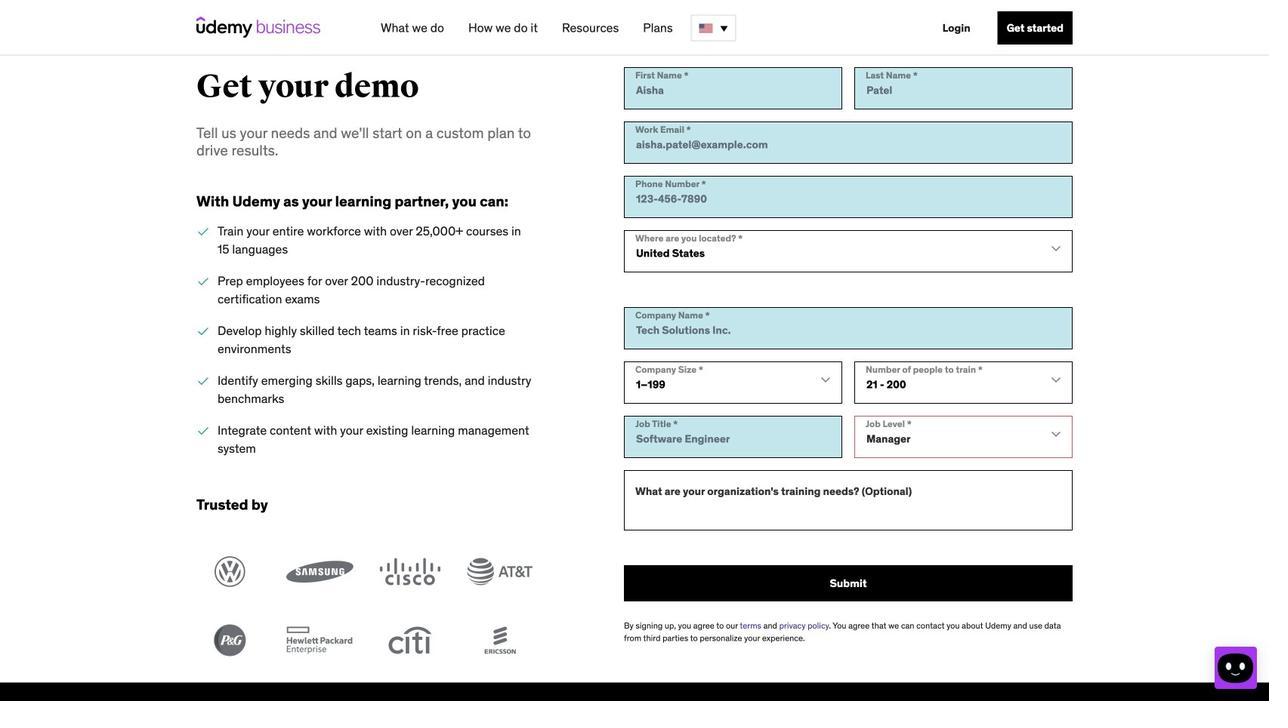 Task type: vqa. For each thing, say whether or not it's contained in the screenshot.
GET STARTED 'LINK'
no



Task type: describe. For each thing, give the bounding box(es) containing it.
Last Name * text field
[[855, 67, 1073, 110]]

udemy business image
[[196, 17, 320, 38]]

Job Title* text field
[[624, 416, 843, 459]]

p&g logo image
[[196, 625, 264, 657]]

hewlett packard enterprise logo image
[[286, 625, 354, 657]]

samsung logo image
[[286, 557, 354, 588]]

citi logo image
[[376, 625, 444, 657]]

Work Email * email field
[[624, 122, 1073, 164]]



Task type: locate. For each thing, give the bounding box(es) containing it.
menu navigation
[[369, 0, 1073, 56]]

ericsson logo image
[[466, 625, 533, 657]]

at&t logo image
[[466, 557, 533, 588]]

cisco logo image
[[376, 557, 444, 588]]

volkswagen logo image
[[196, 557, 264, 588]]

What are your organization's training needs? text field
[[624, 471, 1073, 531]]

Company Name * text field
[[624, 308, 1073, 350]]

First Name * text field
[[624, 67, 843, 110]]

Phone Number * telephone field
[[624, 176, 1073, 218]]

footer element
[[196, 684, 1073, 702]]



